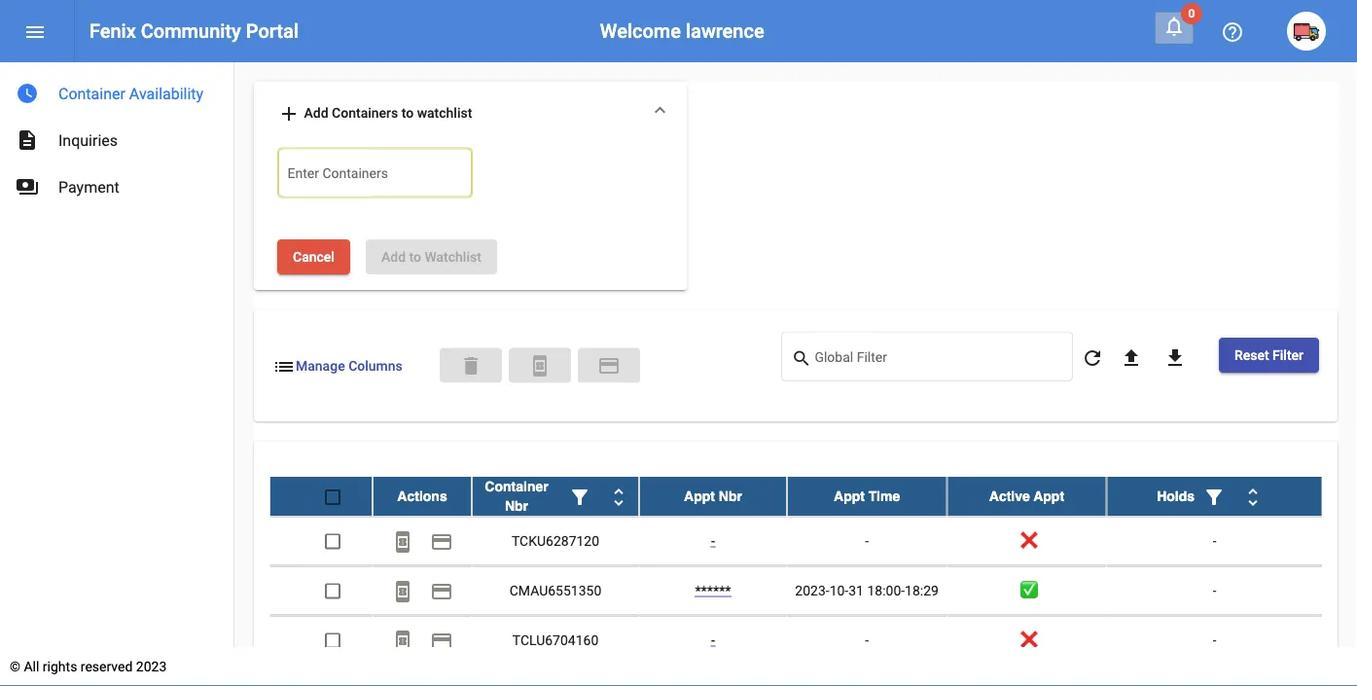 Task type: locate. For each thing, give the bounding box(es) containing it.
appt left time
[[834, 488, 865, 504]]

1 appt from the left
[[684, 488, 715, 504]]

columns
[[349, 358, 403, 374]]

all
[[24, 658, 39, 674]]

no color image containing description
[[16, 128, 39, 152]]

add inside button
[[381, 248, 406, 265]]

add inside add add containers to watchlist
[[304, 105, 329, 121]]

no color image containing file_upload
[[1120, 346, 1143, 369]]

1 horizontal spatial filter_alt
[[1203, 485, 1226, 508]]

0 vertical spatial container
[[58, 84, 125, 103]]

2 unfold_more from the left
[[1242, 485, 1265, 508]]

0 horizontal spatial nbr
[[505, 498, 529, 513]]

❌ for tcku6287120
[[1020, 532, 1034, 548]]

unfold_more for container nbr
[[607, 485, 631, 508]]

to left the watchlist at top
[[409, 248, 421, 265]]

help_outline button
[[1214, 12, 1253, 51]]

1 ❌ from the top
[[1020, 532, 1034, 548]]

no color image containing list
[[273, 355, 296, 378]]

add
[[277, 102, 301, 125]]

2023-
[[795, 582, 830, 598]]

unfold_more left the 'appt nbr'
[[607, 485, 631, 508]]

1 horizontal spatial nbr
[[719, 488, 743, 504]]

no color image containing help_outline
[[1221, 20, 1245, 44]]

column header
[[472, 476, 639, 515], [1107, 476, 1323, 515]]

unfold_more button right holds filter_alt
[[1234, 476, 1273, 515]]

0 vertical spatial add
[[304, 105, 329, 121]]

appt for appt time
[[834, 488, 865, 504]]

appt inside 'column header'
[[684, 488, 715, 504]]

- link
[[711, 532, 716, 548], [711, 631, 716, 648]]

0 horizontal spatial add
[[304, 105, 329, 121]]

✅
[[1020, 582, 1034, 598]]

list manage columns
[[273, 355, 403, 378]]

0 horizontal spatial appt
[[684, 488, 715, 504]]

reset
[[1235, 347, 1270, 363]]

to
[[402, 105, 414, 121], [409, 248, 421, 265]]

1 unfold_more from the left
[[607, 485, 631, 508]]

no color image
[[1221, 20, 1245, 44], [16, 128, 39, 152], [1081, 346, 1105, 369], [1164, 346, 1187, 369], [273, 355, 296, 378], [598, 355, 621, 378], [607, 485, 631, 508], [1242, 485, 1265, 508], [430, 530, 454, 553], [430, 579, 454, 603], [391, 629, 415, 652], [430, 629, 454, 652]]

1 row from the top
[[270, 476, 1323, 516]]

****** link
[[695, 582, 731, 598]]

add to watchlist
[[381, 248, 482, 265]]

❌ down ✅
[[1020, 631, 1034, 648]]

book_online button for tcku6287120
[[383, 521, 422, 560]]

watch_later
[[16, 82, 39, 105]]

1 filter_alt from the left
[[568, 485, 592, 508]]

no color image
[[1163, 15, 1186, 38], [23, 20, 47, 44], [16, 82, 39, 105], [277, 102, 301, 125], [16, 175, 39, 199], [1120, 346, 1143, 369], [792, 347, 815, 370], [528, 355, 552, 378], [568, 485, 592, 508], [1203, 485, 1226, 508], [391, 530, 415, 553], [391, 579, 415, 603]]

nbr inside container nbr
[[505, 498, 529, 513]]

0 horizontal spatial filter_alt
[[568, 485, 592, 508]]

notifications_none
[[1163, 15, 1186, 38]]

reserved
[[81, 658, 133, 674]]

row containing filter_alt
[[270, 476, 1323, 516]]

1 vertical spatial container
[[485, 478, 549, 494]]

2 ❌ from the top
[[1020, 631, 1034, 648]]

to left watchlist
[[402, 105, 414, 121]]

3 row from the top
[[270, 566, 1323, 615]]

portal
[[246, 19, 299, 42]]

unfold_more right holds filter_alt
[[1242, 485, 1265, 508]]

fenix
[[90, 19, 136, 42]]

nbr up ******
[[719, 488, 743, 504]]

2 filter_alt button from the left
[[1195, 476, 1234, 515]]

book_online
[[528, 355, 552, 378], [391, 530, 415, 553], [391, 579, 415, 603], [391, 629, 415, 652]]

1 unfold_more button from the left
[[600, 476, 638, 515]]

1 vertical spatial add
[[381, 248, 406, 265]]

nbr up tcku6287120
[[505, 498, 529, 513]]

add left the watchlist at top
[[381, 248, 406, 265]]

no color image inside help_outline popup button
[[1221, 20, 1245, 44]]

2023-10-31 18:00-18:29
[[795, 582, 939, 598]]

payment for tcku6287120
[[430, 530, 454, 553]]

no color image containing add
[[277, 102, 301, 125]]

1 horizontal spatial container
[[485, 478, 549, 494]]

3 appt from the left
[[1034, 488, 1065, 504]]

None text field
[[288, 167, 463, 186]]

nbr inside 'column header'
[[719, 488, 743, 504]]

active
[[990, 488, 1030, 504]]

delete image
[[459, 355, 483, 378]]

cancel
[[293, 248, 335, 265]]

book_online button
[[509, 348, 571, 383], [383, 521, 422, 560], [383, 571, 422, 610], [383, 620, 422, 659]]

filter_alt button for holds
[[1195, 476, 1234, 515]]

10-
[[830, 582, 849, 598]]

payment
[[58, 178, 119, 196]]

no color image inside file_download button
[[1164, 346, 1187, 369]]

no color image containing menu
[[23, 20, 47, 44]]

- link down appt nbr 'column header'
[[711, 532, 716, 548]]

1 vertical spatial ❌
[[1020, 631, 1034, 648]]

holds filter_alt
[[1157, 485, 1226, 508]]

2023
[[136, 658, 167, 674]]

book_online for tclu6704160
[[391, 629, 415, 652]]

add right the add
[[304, 105, 329, 121]]

to inside add add containers to watchlist
[[402, 105, 414, 121]]

add
[[304, 105, 329, 121], [381, 248, 406, 265]]

1 horizontal spatial appt
[[834, 488, 865, 504]]

container inside row
[[485, 478, 549, 494]]

filter_alt
[[568, 485, 592, 508], [1203, 485, 1226, 508]]

tcku6287120
[[512, 532, 600, 548]]

no color image containing file_download
[[1164, 346, 1187, 369]]

no color image containing notifications_none
[[1163, 15, 1186, 38]]

grid
[[270, 476, 1323, 686]]

- link down ******
[[711, 631, 716, 648]]

payment button
[[578, 348, 640, 383], [422, 521, 461, 560], [422, 571, 461, 610], [422, 620, 461, 659]]

filter_alt up tcku6287120
[[568, 485, 592, 508]]

1 vertical spatial - link
[[711, 631, 716, 648]]

row
[[270, 476, 1323, 516], [270, 516, 1323, 566], [270, 566, 1323, 615], [270, 615, 1323, 665]]

31
[[849, 582, 864, 598]]

1 - link from the top
[[711, 532, 716, 548]]

help_outline
[[1221, 20, 1245, 44]]

payment
[[598, 355, 621, 378], [430, 530, 454, 553], [430, 579, 454, 603], [430, 629, 454, 652]]

no color image inside refresh button
[[1081, 346, 1105, 369]]

2 horizontal spatial appt
[[1034, 488, 1065, 504]]

1 column header from the left
[[472, 476, 639, 515]]

description
[[16, 128, 39, 152]]

nbr for appt nbr
[[719, 488, 743, 504]]

filter_alt button for container nbr
[[561, 476, 600, 515]]

1 horizontal spatial unfold_more button
[[1234, 476, 1273, 515]]

2 - link from the top
[[711, 631, 716, 648]]

0 vertical spatial - link
[[711, 532, 716, 548]]

filter_alt right holds
[[1203, 485, 1226, 508]]

container up tcku6287120
[[485, 478, 549, 494]]

1 filter_alt button from the left
[[561, 476, 600, 515]]

appt inside 'column header'
[[1034, 488, 1065, 504]]

0 horizontal spatial filter_alt button
[[561, 476, 600, 515]]

notifications_none button
[[1155, 12, 1194, 44]]

container up inquiries
[[58, 84, 125, 103]]

-
[[711, 532, 716, 548], [865, 532, 869, 548], [1213, 532, 1217, 548], [1213, 582, 1217, 598], [711, 631, 716, 648], [865, 631, 869, 648], [1213, 631, 1217, 648]]

container
[[58, 84, 125, 103], [485, 478, 549, 494]]

manage
[[296, 358, 345, 374]]

navigation containing watch_later
[[0, 62, 234, 210]]

0 vertical spatial to
[[402, 105, 414, 121]]

❌ down active appt 'column header'
[[1020, 532, 1034, 548]]

filter_alt button
[[561, 476, 600, 515], [1195, 476, 1234, 515]]

active appt column header
[[947, 476, 1107, 515]]

navigation
[[0, 62, 234, 210]]

0 horizontal spatial unfold_more
[[607, 485, 631, 508]]

Global Watchlist Filter field
[[815, 353, 1063, 368]]

appt inside column header
[[834, 488, 865, 504]]

appt right active
[[1034, 488, 1065, 504]]

0 horizontal spatial unfold_more button
[[600, 476, 638, 515]]

unfold_more button up tcku6287120
[[600, 476, 638, 515]]

4 row from the top
[[270, 615, 1323, 665]]

appt up ******
[[684, 488, 715, 504]]

nbr
[[719, 488, 743, 504], [505, 498, 529, 513]]

0 horizontal spatial column header
[[472, 476, 639, 515]]

1 vertical spatial to
[[409, 248, 421, 265]]

2 unfold_more button from the left
[[1234, 476, 1273, 515]]

❌
[[1020, 532, 1034, 548], [1020, 631, 1034, 648]]

cancel button
[[277, 239, 350, 274]]

no color image containing refresh
[[1081, 346, 1105, 369]]

1 horizontal spatial column header
[[1107, 476, 1323, 515]]

unfold_more button
[[600, 476, 638, 515], [1234, 476, 1273, 515]]

no color image inside "file_upload" button
[[1120, 346, 1143, 369]]

0 vertical spatial ❌
[[1020, 532, 1034, 548]]

1 horizontal spatial filter_alt button
[[1195, 476, 1234, 515]]

2 column header from the left
[[1107, 476, 1323, 515]]

no color image inside menu button
[[23, 20, 47, 44]]

unfold_more
[[607, 485, 631, 508], [1242, 485, 1265, 508]]

1 horizontal spatial add
[[381, 248, 406, 265]]

book_online for cmau6551350
[[391, 579, 415, 603]]

- link for tcku6287120
[[711, 532, 716, 548]]

appt for appt nbr
[[684, 488, 715, 504]]

tclu6704160
[[513, 631, 599, 648]]

1 horizontal spatial unfold_more
[[1242, 485, 1265, 508]]

appt
[[684, 488, 715, 504], [834, 488, 865, 504], [1034, 488, 1065, 504]]

appt time
[[834, 488, 900, 504]]

2 appt from the left
[[834, 488, 865, 504]]

0 horizontal spatial container
[[58, 84, 125, 103]]



Task type: describe. For each thing, give the bounding box(es) containing it.
add add containers to watchlist
[[277, 102, 472, 125]]

refresh button
[[1073, 338, 1112, 376]]

payment for cmau6551350
[[430, 579, 454, 603]]

menu
[[23, 20, 47, 44]]

filter_alt inside popup button
[[568, 485, 592, 508]]

delete
[[459, 355, 483, 378]]

appt nbr column header
[[639, 476, 787, 515]]

file_download
[[1164, 346, 1187, 369]]

add to watchlist button
[[366, 239, 497, 274]]

******
[[695, 582, 731, 598]]

holds
[[1157, 488, 1195, 504]]

filter
[[1273, 347, 1304, 363]]

actions column header
[[373, 476, 472, 515]]

appt nbr
[[684, 488, 743, 504]]

container nbr
[[485, 478, 549, 513]]

2 row from the top
[[270, 516, 1323, 566]]

search
[[792, 348, 812, 368]]

watchlist
[[425, 248, 482, 265]]

©
[[10, 658, 20, 674]]

refresh
[[1081, 346, 1105, 369]]

payment button for tclu6704160
[[422, 620, 461, 659]]

to inside button
[[409, 248, 421, 265]]

menu button
[[16, 12, 55, 51]]

file_download button
[[1156, 338, 1195, 376]]

unfold_more button for container nbr
[[600, 476, 638, 515]]

unfold_more for holds
[[1242, 485, 1265, 508]]

inquiries
[[58, 131, 118, 149]]

nbr for container nbr
[[505, 498, 529, 513]]

book_online button for cmau6551350
[[383, 571, 422, 610]]

book_online button for tclu6704160
[[383, 620, 422, 659]]

book_online for tcku6287120
[[391, 530, 415, 553]]

no color image containing search
[[792, 347, 815, 370]]

list
[[273, 355, 296, 378]]

rights
[[43, 658, 77, 674]]

18:29
[[905, 582, 939, 598]]

grid containing filter_alt
[[270, 476, 1323, 686]]

© all rights reserved 2023
[[10, 658, 167, 674]]

welcome lawrence
[[600, 19, 765, 42]]

active appt
[[990, 488, 1065, 504]]

no color image inside notifications_none popup button
[[1163, 15, 1186, 38]]

time
[[869, 488, 900, 504]]

- link for tclu6704160
[[711, 631, 716, 648]]

reset filter
[[1235, 347, 1304, 363]]

fenix community portal
[[90, 19, 299, 42]]

container for availability
[[58, 84, 125, 103]]

container availability
[[58, 84, 204, 103]]

no color image containing payments
[[16, 175, 39, 199]]

no color image containing book_online
[[391, 629, 415, 652]]

file_upload button
[[1112, 338, 1151, 376]]

payment button for cmau6551350
[[422, 571, 461, 610]]

payment for tclu6704160
[[430, 629, 454, 652]]

containers
[[332, 105, 398, 121]]

availability
[[129, 84, 204, 103]]

❌ for tclu6704160
[[1020, 631, 1034, 648]]

payment button for tcku6287120
[[422, 521, 461, 560]]

cmau6551350
[[510, 582, 602, 598]]

2 filter_alt from the left
[[1203, 485, 1226, 508]]

appt time column header
[[787, 476, 947, 515]]

reset filter button
[[1219, 338, 1320, 373]]

watchlist
[[417, 105, 472, 121]]

payments
[[16, 175, 39, 199]]

no color image containing watch_later
[[16, 82, 39, 105]]

delete button
[[440, 348, 502, 383]]

container for nbr
[[485, 478, 549, 494]]

lawrence
[[686, 19, 765, 42]]

unfold_more button for holds
[[1234, 476, 1273, 515]]

18:00-
[[868, 582, 905, 598]]

file_upload
[[1120, 346, 1143, 369]]

community
[[141, 19, 241, 42]]

welcome
[[600, 19, 681, 42]]

actions
[[397, 488, 447, 504]]



Task type: vqa. For each thing, say whether or not it's contained in the screenshot.


